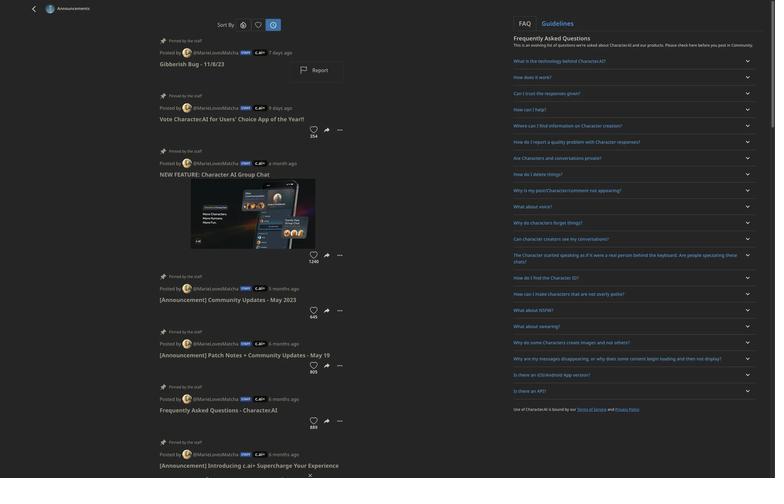 Task type: vqa. For each thing, say whether or not it's contained in the screenshot.
7 days ago
yes



Task type: locate. For each thing, give the bounding box(es) containing it.
+
[[263, 50, 265, 55], [263, 105, 265, 111], [263, 160, 265, 166], [263, 286, 265, 292], [263, 341, 265, 347], [243, 352, 247, 359], [263, 396, 265, 402], [263, 452, 265, 458]]

1 vertical spatial is
[[549, 407, 552, 413]]

we're
[[577, 43, 586, 48]]

0 vertical spatial asked
[[545, 34, 561, 42]]

1 vertical spatial updates
[[282, 352, 306, 359]]

0 horizontal spatial questions
[[210, 407, 238, 415]]

7 c.ai from the top
[[255, 452, 263, 458]]

3 posted by from the top
[[160, 160, 181, 167]]

0 horizontal spatial frequently
[[160, 407, 190, 415]]

post
[[719, 43, 726, 48]]

new
[[160, 171, 173, 178]]

more options image right report
[[336, 71, 344, 79]]

7 pinned by the staff from the top
[[169, 440, 202, 446]]

1 6 from the top
[[269, 341, 272, 347]]

1 posted by from the top
[[160, 50, 181, 56]]

experience
[[308, 462, 339, 470]]

0 horizontal spatial community
[[208, 296, 241, 304]]

@marielovesmatcha staff for updates
[[193, 286, 250, 292]]

0 vertical spatial questions
[[563, 34, 591, 42]]

8 list item from the top
[[514, 167, 756, 183]]

c.ai for updates
[[255, 286, 263, 292]]

pinned by the staff for asked
[[169, 385, 202, 390]]

by
[[182, 38, 186, 44], [176, 50, 181, 56], [182, 94, 186, 99], [176, 105, 181, 111], [182, 149, 186, 154], [176, 160, 181, 167], [182, 274, 186, 280], [176, 286, 181, 292], [182, 330, 186, 335], [176, 341, 181, 347], [182, 385, 186, 390], [176, 396, 181, 403], [565, 407, 569, 413], [182, 440, 186, 446], [176, 452, 181, 458]]

1 c.ai + from the top
[[255, 50, 265, 55]]

0 vertical spatial updates
[[242, 296, 266, 304]]

0 vertical spatial 6
[[269, 341, 272, 347]]

@marielovesmatcha for bug
[[193, 50, 239, 56]]

ago
[[284, 50, 292, 56], [284, 105, 292, 111], [289, 160, 297, 167], [291, 286, 299, 292], [291, 341, 299, 347], [291, 396, 299, 403], [291, 452, 299, 458]]

c.ai for questions
[[255, 396, 263, 402]]

staff up group
[[241, 161, 250, 166]]

is
[[522, 43, 525, 48], [549, 407, 552, 413]]

asked
[[545, 34, 561, 42], [192, 407, 209, 415]]

3 6 from the top
[[269, 452, 272, 458]]

pinned by the staff for character.ai
[[169, 94, 202, 99]]

1 horizontal spatial is
[[549, 407, 552, 413]]

updates
[[242, 296, 266, 304], [282, 352, 306, 359]]

6 staff from the top
[[194, 385, 202, 390]]

community
[[208, 296, 241, 304], [248, 352, 281, 359]]

pinned for gibberish bug - 11/8/23
[[169, 38, 181, 44]]

3 c.ai + from the top
[[255, 160, 265, 166]]

239
[[310, 78, 318, 84]]

1 6 months ago from the top
[[269, 341, 299, 347]]

2 6 from the top
[[269, 396, 272, 403]]

report button
[[296, 64, 337, 76]]

2 vertical spatial [announcement]
[[160, 462, 207, 470]]

vote
[[160, 116, 173, 123]]

1 horizontal spatial asked
[[545, 34, 561, 42]]

our
[[641, 43, 647, 48], [570, 407, 577, 413]]

staff up c.ai+
[[241, 453, 250, 457]]

4 pinned by the staff from the top
[[169, 274, 202, 280]]

terms of service link
[[578, 407, 607, 413]]

7 staff from the top
[[194, 440, 202, 446]]

1 @marielovesmatcha from the top
[[193, 50, 239, 56]]

share image down 19 in the left of the page
[[323, 363, 331, 370]]

days for gibberish bug - 11/8/23
[[273, 50, 283, 56]]

5 @marielovesmatcha staff from the top
[[193, 341, 250, 347]]

posted for [announcement] community updates - may 2023
[[160, 286, 175, 292]]

1 vertical spatial questions
[[210, 407, 238, 415]]

vote character.ai for users' choice app of the year!!
[[160, 116, 304, 123]]

months for your
[[273, 452, 290, 458]]

@marielovesmatcha staff up frequently asked questions - character.ai at the left bottom
[[193, 396, 250, 403]]

0 vertical spatial and
[[633, 43, 640, 48]]

1 vertical spatial our
[[570, 407, 577, 413]]

4 staff from the top
[[194, 274, 202, 280]]

frequently asked questions - character.ai
[[160, 407, 277, 415]]

@marielovesmatcha up 11/8/23 in the left top of the page
[[193, 50, 239, 56]]

2 like image from the top
[[310, 307, 318, 315]]

1 horizontal spatial our
[[641, 43, 647, 48]]

pinned by the staff for community
[[169, 274, 202, 280]]

[announcement] introducing c.ai+ supercharge your experience
[[160, 462, 339, 470]]

2 vertical spatial 6 months ago
[[269, 452, 299, 458]]

the for [announcement] patch notes + community updates - may 19
[[187, 330, 193, 335]]

0 horizontal spatial and
[[608, 407, 615, 413]]

3 c.ai from the top
[[255, 160, 263, 166]]

service
[[594, 407, 607, 413]]

more options image right share image
[[336, 307, 344, 315]]

days for vote character.ai for users' choice app of the year!!
[[273, 105, 283, 111]]

@marielovesmatcha
[[193, 50, 239, 56], [193, 105, 239, 111], [193, 160, 239, 167], [193, 286, 239, 292], [193, 341, 239, 347], [193, 396, 239, 403], [193, 452, 239, 458]]

@marielovesmatcha for introducing
[[193, 452, 239, 458]]

@marielovesmatcha staff up the users'
[[193, 105, 250, 111]]

days
[[273, 50, 283, 56], [273, 105, 283, 111]]

1 months from the top
[[273, 286, 290, 292]]

1 vertical spatial frequently
[[160, 407, 190, 415]]

@marielovesmatcha staff up [announcement] community updates - may 2023
[[193, 286, 250, 292]]

@marielovesmatcha up the patch
[[193, 341, 239, 347]]

staff up frequently asked questions - character.ai at the left bottom
[[241, 397, 250, 402]]

1 pinned from the top
[[169, 38, 181, 44]]

5 pinned by the staff from the top
[[169, 330, 202, 335]]

of
[[554, 43, 557, 48], [271, 116, 276, 123], [522, 407, 525, 413], [589, 407, 593, 413]]

2 months from the top
[[273, 341, 290, 347]]

3 posted from the top
[[160, 160, 175, 167]]

questions
[[558, 43, 576, 48]]

products.
[[648, 43, 665, 48]]

2 posted by from the top
[[160, 105, 181, 111]]

may left 19 in the left of the page
[[310, 352, 322, 359]]

1 days from the top
[[273, 50, 283, 56]]

6 pinned from the top
[[169, 385, 181, 390]]

1 like image from the top
[[310, 71, 318, 79]]

1 [announcement] from the top
[[160, 296, 207, 304]]

months
[[273, 286, 290, 292], [273, 341, 290, 347], [273, 396, 290, 403], [273, 452, 290, 458]]

@marielovesmatcha staff up character
[[193, 160, 250, 167]]

4 share image from the top
[[323, 363, 331, 370]]

6 @marielovesmatcha from the top
[[193, 396, 239, 403]]

this
[[514, 43, 521, 48]]

like image
[[310, 252, 318, 259], [310, 307, 318, 315], [310, 363, 318, 370], [310, 418, 318, 425]]

3 staff from the top
[[241, 161, 250, 166]]

share image
[[323, 71, 331, 79], [323, 126, 331, 134], [323, 252, 331, 259], [323, 363, 331, 370], [323, 418, 331, 425]]

gibberish bug - 11/8/23
[[160, 60, 224, 68]]

[announcement]
[[160, 296, 207, 304], [160, 352, 207, 359], [160, 462, 207, 470]]

2 like image from the top
[[310, 126, 318, 134]]

1 c.ai from the top
[[255, 50, 263, 55]]

7 posted by from the top
[[160, 452, 181, 458]]

staff
[[241, 51, 250, 55], [241, 106, 250, 110], [241, 161, 250, 166], [241, 287, 250, 291], [241, 342, 250, 346], [241, 397, 250, 402], [241, 453, 250, 457]]

5 share image from the top
[[323, 418, 331, 425]]

like image for frequently asked questions - character.ai
[[310, 418, 318, 425]]

3 pinned by the staff from the top
[[169, 149, 202, 154]]

is left an
[[522, 43, 525, 48]]

pinned by the staff
[[169, 38, 202, 44], [169, 94, 202, 99], [169, 149, 202, 154], [169, 274, 202, 280], [169, 330, 202, 335], [169, 385, 202, 390], [169, 440, 202, 446]]

2 c.ai from the top
[[255, 105, 263, 111]]

frequently
[[514, 34, 543, 42], [160, 407, 190, 415]]

like image for gibberish bug - 11/8/23
[[310, 71, 318, 79]]

4 posted by from the top
[[160, 286, 181, 292]]

frequently for frequently asked questions - character.ai
[[160, 407, 190, 415]]

guidelines link
[[537, 16, 579, 31]]

6 staff from the top
[[241, 397, 250, 402]]

@marielovesmatcha staff for c.ai+
[[193, 452, 250, 458]]

pinned
[[169, 38, 181, 44], [169, 94, 181, 99], [169, 149, 181, 154], [169, 274, 181, 280], [169, 330, 181, 335], [169, 385, 181, 390], [169, 440, 181, 446]]

guidelines
[[542, 19, 574, 28]]

0 horizontal spatial may
[[270, 296, 282, 304]]

newest first image
[[270, 21, 277, 29]]

c.ai
[[255, 50, 263, 55], [255, 105, 263, 111], [255, 160, 263, 166], [255, 286, 263, 292], [255, 341, 263, 347], [255, 396, 263, 402], [255, 452, 263, 458]]

pinned by the staff for patch
[[169, 330, 202, 335]]

c.ai for character
[[255, 160, 263, 166]]

staff up [announcement] patch notes + community updates - may 19
[[241, 342, 250, 346]]

may
[[270, 296, 282, 304], [310, 352, 322, 359]]

@marielovesmatcha staff up the patch
[[193, 341, 250, 347]]

4 @marielovesmatcha staff from the top
[[193, 286, 250, 292]]

6 pinned by the staff from the top
[[169, 385, 202, 390]]

posted for gibberish bug - 11/8/23
[[160, 50, 175, 56]]

4 months from the top
[[273, 452, 290, 458]]

1 horizontal spatial questions
[[563, 34, 591, 42]]

1 horizontal spatial frequently
[[514, 34, 543, 42]]

7 posted from the top
[[160, 452, 175, 458]]

may down 5
[[270, 296, 282, 304]]

2 more options image from the top
[[336, 307, 344, 315]]

1 vertical spatial days
[[273, 105, 283, 111]]

is left bound
[[549, 407, 552, 413]]

questions
[[563, 34, 591, 42], [210, 407, 238, 415]]

like image
[[310, 71, 318, 79], [310, 126, 318, 134]]

staff for questions
[[241, 397, 250, 402]]

and
[[633, 43, 640, 48], [608, 407, 615, 413]]

5 @marielovesmatcha from the top
[[193, 341, 239, 347]]

@marielovesmatcha up [announcement] community updates - may 2023
[[193, 286, 239, 292]]

check
[[678, 43, 688, 48]]

0 horizontal spatial asked
[[192, 407, 209, 415]]

@marielovesmatcha for community
[[193, 286, 239, 292]]

7 @marielovesmatcha from the top
[[193, 452, 239, 458]]

1 vertical spatial more options image
[[336, 252, 344, 259]]

1 vertical spatial asked
[[192, 407, 209, 415]]

character.ai
[[610, 43, 632, 48], [174, 116, 208, 123], [243, 407, 277, 415], [526, 407, 548, 413]]

most liked first image
[[255, 22, 262, 28]]

21 list item from the top
[[514, 384, 756, 400]]

3 @marielovesmatcha from the top
[[193, 160, 239, 167]]

sort by
[[218, 21, 234, 28]]

6 posted by from the top
[[160, 396, 181, 403]]

more options image right 805
[[336, 363, 344, 370]]

more options image right 354
[[336, 126, 344, 134]]

more options image
[[336, 71, 344, 79], [336, 307, 344, 315], [336, 363, 344, 370], [336, 418, 344, 425]]

5 posted by from the top
[[160, 341, 181, 347]]

[announcement] for [announcement] patch notes + community updates - may 19
[[160, 352, 207, 359]]

6 c.ai + from the top
[[255, 396, 265, 402]]

0 vertical spatial [announcement]
[[160, 296, 207, 304]]

sort
[[218, 21, 227, 28]]

2 more options image from the top
[[336, 252, 344, 259]]

0 vertical spatial days
[[273, 50, 283, 56]]

3 months from the top
[[273, 396, 290, 403]]

0 horizontal spatial updates
[[242, 296, 266, 304]]

7 staff from the top
[[241, 453, 250, 457]]

3 staff from the top
[[194, 149, 202, 154]]

3 6 months ago from the top
[[269, 452, 299, 458]]

2 share image from the top
[[323, 126, 331, 134]]

6 c.ai from the top
[[255, 396, 263, 402]]

our left terms
[[570, 407, 577, 413]]

0 horizontal spatial is
[[522, 43, 525, 48]]

@marielovesmatcha up frequently asked questions - character.ai at the left bottom
[[193, 396, 239, 403]]

-
[[201, 60, 202, 68], [267, 296, 269, 304], [307, 352, 309, 359], [240, 407, 242, 415]]

posted by for [announcement] introducing c.ai+ supercharge your experience
[[160, 452, 181, 458]]

4 pinned from the top
[[169, 274, 181, 280]]

0 vertical spatial 6 months ago
[[269, 341, 299, 347]]

ago for [announcement] patch notes + community updates - may 19
[[291, 341, 299, 347]]

more options image for frequently asked questions - character.ai
[[336, 418, 344, 425]]

c.ai +
[[255, 50, 265, 55], [255, 105, 265, 111], [255, 160, 265, 166], [255, 286, 265, 292], [255, 341, 265, 347], [255, 396, 265, 402], [255, 452, 265, 458]]

0 vertical spatial more options image
[[336, 126, 344, 134]]

5 staff from the top
[[241, 342, 250, 346]]

the for vote character.ai for users' choice app of the year!!
[[187, 94, 193, 99]]

2 c.ai + from the top
[[255, 105, 265, 111]]

805
[[310, 369, 318, 375]]

staff for character.ai
[[194, 94, 202, 99]]

0 vertical spatial our
[[641, 43, 647, 48]]

share image for [announcement] patch notes + community updates - may 19
[[323, 363, 331, 370]]

staff for feature:
[[194, 149, 202, 154]]

pinned by the staff for feature:
[[169, 149, 202, 154]]

2 list item from the top
[[514, 69, 756, 86]]

6
[[269, 341, 272, 347], [269, 396, 272, 403], [269, 452, 272, 458]]

2 vertical spatial 6
[[269, 452, 272, 458]]

share image right 889
[[323, 418, 331, 425]]

@marielovesmatcha staff up 11/8/23 in the left top of the page
[[193, 50, 250, 56]]

more options image right 1240
[[336, 252, 344, 259]]

1 posted from the top
[[160, 50, 175, 56]]

7
[[269, 50, 272, 56]]

6 posted from the top
[[160, 396, 175, 403]]

3 like image from the top
[[310, 363, 318, 370]]

share image for vote character.ai for users' choice app of the year!!
[[323, 126, 331, 134]]

0 horizontal spatial our
[[570, 407, 577, 413]]

@marielovesmatcha up character
[[193, 160, 239, 167]]

3 [announcement] from the top
[[160, 462, 207, 470]]

for
[[210, 116, 218, 123]]

4 c.ai + from the top
[[255, 286, 265, 292]]

frequently for frequently asked questions
[[514, 34, 543, 42]]

[announcement] for [announcement] community updates - may 2023
[[160, 296, 207, 304]]

terms
[[578, 407, 588, 413]]

of right terms
[[589, 407, 593, 413]]

1 @marielovesmatcha staff from the top
[[193, 50, 250, 56]]

5 c.ai + from the top
[[255, 341, 265, 347]]

share image right 1240
[[323, 252, 331, 259]]

our left products.
[[641, 43, 647, 48]]

and right service
[[608, 407, 615, 413]]

staff up choice
[[241, 106, 250, 110]]

13 list item from the top
[[514, 247, 756, 270]]

1 vertical spatial and
[[608, 407, 615, 413]]

4 like image from the top
[[310, 418, 318, 425]]

3 @marielovesmatcha staff from the top
[[193, 160, 250, 167]]

staff for updates
[[241, 287, 250, 291]]

0 vertical spatial frequently
[[514, 34, 543, 42]]

days right the '9'
[[273, 105, 283, 111]]

the for new feature: character ai group chat
[[187, 149, 193, 154]]

7 c.ai + from the top
[[255, 452, 265, 458]]

@marielovesmatcha staff
[[193, 50, 250, 56], [193, 105, 250, 111], [193, 160, 250, 167], [193, 286, 250, 292], [193, 341, 250, 347], [193, 396, 250, 403], [193, 452, 250, 458]]

1 vertical spatial 6
[[269, 396, 272, 403]]

c.ai for notes
[[255, 341, 263, 347]]

1 vertical spatial 6 months ago
[[269, 396, 299, 403]]

[announcement] community updates - may 2023
[[160, 296, 296, 304]]

questions for frequently asked questions - character.ai
[[210, 407, 238, 415]]

@marielovesmatcha for character.ai
[[193, 105, 239, 111]]

1 vertical spatial [announcement]
[[160, 352, 207, 359]]

top first image
[[240, 21, 247, 29]]

5 staff from the top
[[194, 330, 202, 335]]

months for may
[[273, 286, 290, 292]]

1 pinned by the staff from the top
[[169, 38, 202, 44]]

[announcement] patch notes + community updates - may 19
[[160, 352, 330, 359]]

supercharge
[[257, 462, 292, 470]]

share image right 239
[[323, 71, 331, 79]]

more options image
[[336, 126, 344, 134], [336, 252, 344, 259]]

5 posted from the top
[[160, 341, 175, 347]]

1 share image from the top
[[323, 71, 331, 79]]

share image right 354
[[323, 126, 331, 134]]

more options image right 889
[[336, 418, 344, 425]]

7 pinned from the top
[[169, 440, 181, 446]]

@marielovesmatcha staff for notes
[[193, 341, 250, 347]]

@marielovesmatcha staff up introducing
[[193, 452, 250, 458]]

staff up [announcement] community updates - may 2023
[[241, 287, 250, 291]]

1 horizontal spatial may
[[310, 352, 322, 359]]

and left products.
[[633, 43, 640, 48]]

1 more options image from the top
[[336, 126, 344, 134]]

11/8/23
[[204, 60, 224, 68]]

1 vertical spatial like image
[[310, 126, 318, 134]]

feature:
[[174, 171, 200, 178]]

list item
[[514, 53, 756, 69], [514, 69, 756, 86], [514, 86, 756, 102], [514, 102, 756, 118], [514, 118, 756, 134], [514, 134, 756, 150], [514, 150, 756, 167], [514, 167, 756, 183], [514, 183, 756, 199], [514, 199, 756, 215], [514, 215, 756, 231], [514, 231, 756, 247], [514, 247, 756, 270], [514, 270, 756, 286], [514, 286, 756, 303], [514, 303, 756, 319], [514, 319, 756, 335], [514, 335, 756, 351], [514, 351, 756, 367], [514, 367, 756, 384], [514, 384, 756, 400]]

in
[[727, 43, 731, 48]]

list
[[514, 53, 756, 400]]

4 staff from the top
[[241, 287, 250, 291]]

staff
[[194, 38, 202, 44], [194, 94, 202, 99], [194, 149, 202, 154], [194, 274, 202, 280], [194, 330, 202, 335], [194, 385, 202, 390], [194, 440, 202, 446]]

posted by
[[160, 50, 181, 56], [160, 105, 181, 111], [160, 160, 181, 167], [160, 286, 181, 292], [160, 341, 181, 347], [160, 396, 181, 403], [160, 452, 181, 458]]

more options image for [announcement] community updates - may 2023
[[336, 307, 344, 315]]

c.ai + for -
[[255, 50, 265, 55]]

@marielovesmatcha up introducing
[[193, 452, 239, 458]]

@marielovesmatcha staff for questions
[[193, 396, 250, 403]]

pinned for vote character.ai for users' choice app of the year!!
[[169, 94, 181, 99]]

staff for bug
[[194, 38, 202, 44]]

staff for asked
[[194, 385, 202, 390]]

staff for community
[[194, 274, 202, 280]]

@marielovesmatcha up for
[[193, 105, 239, 111]]

c.ai + for questions
[[255, 396, 265, 402]]

4 @marielovesmatcha from the top
[[193, 286, 239, 292]]

here
[[689, 43, 697, 48]]

days right 7
[[273, 50, 283, 56]]

staff left 7
[[241, 51, 250, 55]]

1 vertical spatial community
[[248, 352, 281, 359]]

the
[[187, 38, 193, 44], [187, 94, 193, 99], [278, 116, 287, 123], [187, 149, 193, 154], [187, 274, 193, 280], [187, 330, 193, 335], [187, 385, 193, 390], [187, 440, 193, 446]]

@marielovesmatcha staff for character
[[193, 160, 250, 167]]

pinned for [announcement] patch notes + community updates - may 19
[[169, 330, 181, 335]]

0 vertical spatial like image
[[310, 71, 318, 79]]

4 c.ai from the top
[[255, 286, 263, 292]]

new feature: character ai group chat
[[160, 171, 270, 178]]

5 c.ai from the top
[[255, 341, 263, 347]]

year!!
[[289, 116, 304, 123]]



Task type: describe. For each thing, give the bounding box(es) containing it.
months for community
[[273, 341, 290, 347]]

like image for vote character.ai for users' choice app of the year!!
[[310, 126, 318, 134]]

posted by for new feature: character ai group chat
[[160, 160, 181, 167]]

15 list item from the top
[[514, 286, 756, 303]]

19 list item from the top
[[514, 351, 756, 367]]

policy
[[629, 407, 640, 413]]

645
[[310, 314, 318, 320]]

list
[[547, 43, 553, 48]]

ago for new feature: character ai group chat
[[289, 160, 297, 167]]

group
[[238, 171, 255, 178]]

9 days ago
[[269, 105, 292, 111]]

this is an evolving list of questions we're asked about character.ai and our products. please check here before you post in community.
[[514, 43, 754, 48]]

1 horizontal spatial and
[[633, 43, 640, 48]]

bound
[[553, 407, 564, 413]]

app
[[258, 116, 269, 123]]

pinned for frequently asked questions - character.ai
[[169, 385, 181, 390]]

17 list item from the top
[[514, 319, 756, 335]]

gibberish
[[160, 60, 187, 68]]

1 vertical spatial may
[[310, 352, 322, 359]]

the for gibberish bug - 11/8/23
[[187, 38, 193, 44]]

5
[[269, 286, 272, 292]]

more options image for gibberish bug - 11/8/23
[[336, 71, 344, 79]]

3 share image from the top
[[323, 252, 331, 259]]

evolving
[[531, 43, 546, 48]]

c.ai+
[[243, 462, 256, 470]]

posted for vote character.ai for users' choice app of the year!!
[[160, 105, 175, 111]]

chat
[[257, 171, 270, 178]]

privacy
[[615, 407, 628, 413]]

@marielovesmatcha for asked
[[193, 396, 239, 403]]

7 list item from the top
[[514, 150, 756, 167]]

1240
[[309, 259, 319, 265]]

staff for c.ai+
[[241, 453, 250, 457]]

staff for introducing
[[194, 440, 202, 446]]

users'
[[219, 116, 237, 123]]

choice
[[238, 116, 257, 123]]

20 list item from the top
[[514, 367, 756, 384]]

share image
[[323, 307, 331, 315]]

community.
[[732, 43, 754, 48]]

+ for questions
[[263, 396, 265, 402]]

c.ai + for character
[[255, 160, 265, 166]]

6 for your
[[269, 452, 272, 458]]

about
[[599, 43, 609, 48]]

ago for [announcement] community updates - may 2023
[[291, 286, 299, 292]]

faq link
[[514, 16, 537, 31]]

c.ai for for
[[255, 105, 263, 111]]

c.ai + for notes
[[255, 341, 265, 347]]

6 for community
[[269, 341, 272, 347]]

posted by for frequently asked questions - character.ai
[[160, 396, 181, 403]]

6 months ago for community
[[269, 341, 299, 347]]

@marielovesmatcha for feature:
[[193, 160, 239, 167]]

6 months ago for your
[[269, 452, 299, 458]]

[announcement] for [announcement] introducing c.ai+ supercharge your experience
[[160, 462, 207, 470]]

c.ai for c.ai+
[[255, 452, 263, 458]]

staff for notes
[[241, 342, 250, 346]]

bug
[[188, 60, 199, 68]]

notes
[[225, 352, 242, 359]]

6 list item from the top
[[514, 134, 756, 150]]

of right app
[[271, 116, 276, 123]]

months for character.ai
[[273, 396, 290, 403]]

7 days ago
[[269, 50, 292, 56]]

18 list item from the top
[[514, 335, 756, 351]]

0 vertical spatial is
[[522, 43, 525, 48]]

more options image for 354
[[336, 126, 344, 134]]

12 list item from the top
[[514, 231, 756, 247]]

1 horizontal spatial updates
[[282, 352, 306, 359]]

pinned by the staff for bug
[[169, 38, 202, 44]]

14 list item from the top
[[514, 270, 756, 286]]

posted for [announcement] introducing c.ai+ supercharge your experience
[[160, 452, 175, 458]]

before
[[698, 43, 710, 48]]

introducing
[[208, 462, 241, 470]]

posted for [announcement] patch notes + community updates - may 19
[[160, 341, 175, 347]]

ago for frequently asked questions - character.ai
[[291, 396, 299, 403]]

an
[[526, 43, 530, 48]]

5 months ago
[[269, 286, 299, 292]]

4 list item from the top
[[514, 102, 756, 118]]

1 list item from the top
[[514, 53, 756, 69]]

11 list item from the top
[[514, 215, 756, 231]]

posted by for [announcement] patch notes + community updates - may 19
[[160, 341, 181, 347]]

patch
[[208, 352, 224, 359]]

character
[[201, 171, 229, 178]]

1 horizontal spatial community
[[248, 352, 281, 359]]

5 list item from the top
[[514, 118, 756, 134]]

staff for patch
[[194, 330, 202, 335]]

staff for character
[[241, 161, 250, 166]]

of right the list
[[554, 43, 557, 48]]

faq
[[519, 19, 531, 28]]

10 list item from the top
[[514, 199, 756, 215]]

by
[[228, 21, 234, 28]]

posted for frequently asked questions - character.ai
[[160, 396, 175, 403]]

1 like image from the top
[[310, 252, 318, 259]]

ago for gibberish bug - 11/8/23
[[284, 50, 292, 56]]

c.ai + for c.ai+
[[255, 452, 265, 458]]

report
[[312, 67, 328, 74]]

@marielovesmatcha for patch
[[193, 341, 239, 347]]

pinned for [announcement] community updates - may 2023
[[169, 274, 181, 280]]

+ for -
[[263, 50, 265, 55]]

889
[[310, 425, 318, 431]]

more options image for 1240
[[336, 252, 344, 259]]

3 list item from the top
[[514, 86, 756, 102]]

the for frequently asked questions - character.ai
[[187, 385, 193, 390]]

use
[[514, 407, 521, 413]]

asked
[[587, 43, 598, 48]]

pinned for [announcement] introducing c.ai+ supercharge your experience
[[169, 440, 181, 446]]

+ for notes
[[263, 341, 265, 347]]

+ for c.ai+
[[263, 452, 265, 458]]

16 list item from the top
[[514, 303, 756, 319]]

more options image for [announcement] patch notes + community updates - may 19
[[336, 363, 344, 370]]

of right use
[[522, 407, 525, 413]]

0 vertical spatial may
[[270, 296, 282, 304]]

0 vertical spatial community
[[208, 296, 241, 304]]

the for [announcement] introducing c.ai+ supercharge your experience
[[187, 440, 193, 446]]

posted by for [announcement] community updates - may 2023
[[160, 286, 181, 292]]

6 months ago for character.ai
[[269, 396, 299, 403]]

2023
[[284, 296, 296, 304]]

announcements
[[57, 6, 90, 11]]

please
[[666, 43, 677, 48]]

privacy policy link
[[615, 407, 640, 413]]

@marielovesmatcha staff for for
[[193, 105, 250, 111]]

a
[[269, 160, 272, 167]]

ago for vote character.ai for users' choice app of the year!!
[[284, 105, 292, 111]]

pinned by the staff for introducing
[[169, 440, 202, 446]]

ago for [announcement] introducing c.ai+ supercharge your experience
[[291, 452, 299, 458]]

posted for new feature: character ai group chat
[[160, 160, 175, 167]]

354
[[310, 133, 318, 139]]

share image for gibberish bug - 11/8/23
[[323, 71, 331, 79]]

posted by for gibberish bug - 11/8/23
[[160, 50, 181, 56]]

asked for frequently asked questions
[[545, 34, 561, 42]]

you
[[711, 43, 718, 48]]

staff for for
[[241, 106, 250, 110]]

@marielovesmatcha staff for -
[[193, 50, 250, 56]]

questions for frequently asked questions
[[563, 34, 591, 42]]

ai
[[230, 171, 237, 178]]

like image for [announcement] patch notes + community updates - may 19
[[310, 363, 318, 370]]

c.ai + for updates
[[255, 286, 265, 292]]

9 list item from the top
[[514, 183, 756, 199]]

+ for character
[[263, 160, 265, 166]]

use of character.ai is bound by our terms of service and privacy policy
[[514, 407, 640, 413]]

your
[[294, 462, 307, 470]]

staff for -
[[241, 51, 250, 55]]

+ for for
[[263, 105, 265, 111]]

posted by for vote character.ai for users' choice app of the year!!
[[160, 105, 181, 111]]

9
[[269, 105, 272, 111]]

the for [announcement] community updates - may 2023
[[187, 274, 193, 280]]

a month ago
[[269, 160, 297, 167]]

6 for character.ai
[[269, 396, 272, 403]]

frequently asked questions
[[514, 34, 591, 42]]

month
[[273, 160, 287, 167]]

like image for [announcement] community updates - may 2023
[[310, 307, 318, 315]]

19
[[324, 352, 330, 359]]



